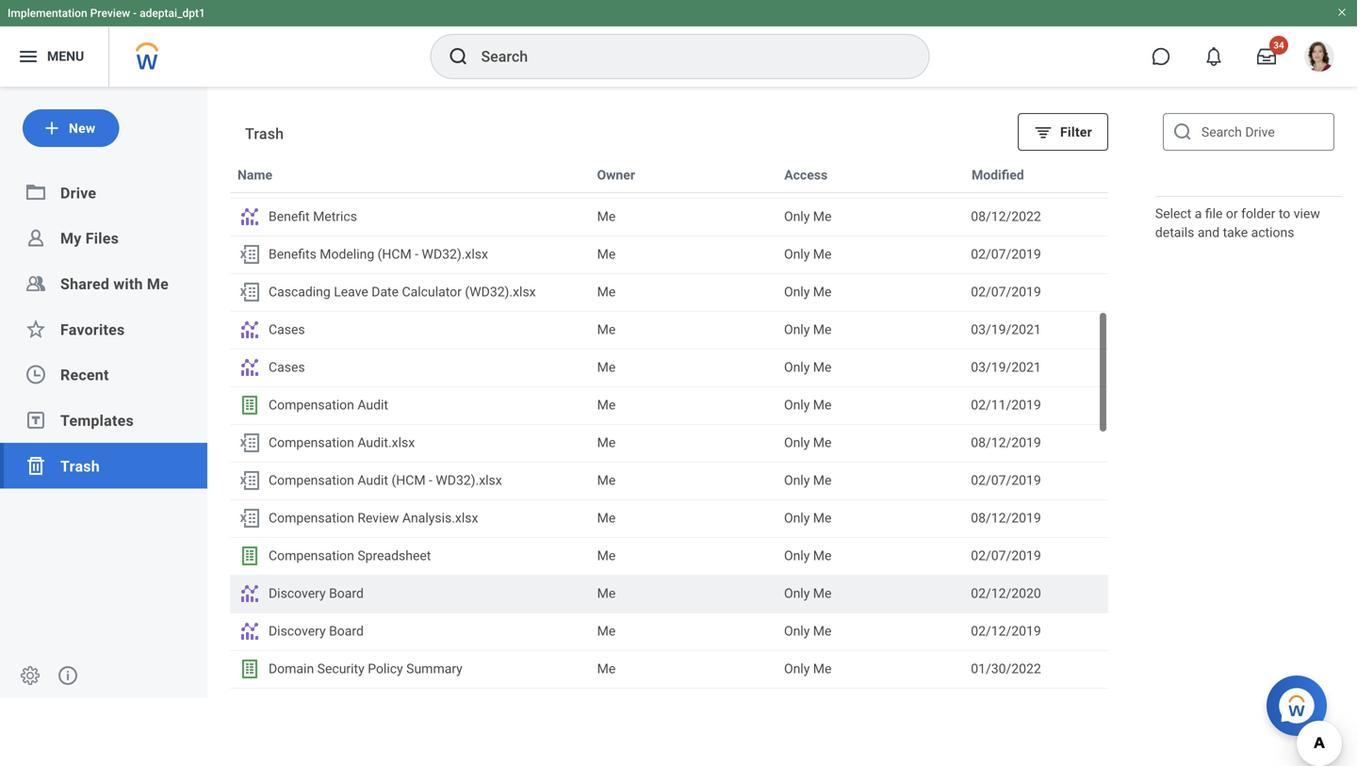 Task type: locate. For each thing, give the bounding box(es) containing it.
12 only me from the top
[[784, 624, 832, 639]]

filter button
[[1018, 113, 1109, 151]]

1 discovery board from the top
[[269, 586, 364, 602]]

2 discovery board link from the top
[[239, 620, 582, 643]]

discovery board for 02/12/2020
[[269, 586, 364, 602]]

13 only me from the top
[[784, 661, 832, 677]]

0 vertical spatial wd32).xlsx
[[422, 247, 488, 262]]

1 vertical spatial 08/12/2019
[[971, 511, 1042, 526]]

0 vertical spatial discovery
[[269, 586, 326, 602]]

3 document image from the top
[[239, 432, 261, 454]]

only me for me cell for row containing benefits modeling (hcm - wd32).xlsx
[[784, 247, 832, 262]]

only me for me cell corresponding to row containing compensation audit (hcm - wd32).xlsx
[[784, 473, 832, 488]]

file
[[1206, 206, 1223, 222]]

3 only from the top
[[784, 284, 810, 300]]

discovery board image
[[239, 319, 261, 341], [239, 583, 261, 605], [239, 583, 261, 605], [239, 620, 261, 643], [239, 620, 261, 643]]

0 vertical spatial cases link
[[239, 319, 582, 341]]

discovery board for 02/12/2019
[[269, 624, 364, 639]]

discovery board link down compensation spreadsheet "link"
[[239, 583, 582, 605]]

- inside 'link'
[[415, 247, 419, 262]]

(hcm down compensation audit.xlsx link
[[392, 473, 426, 488]]

13 row from the top
[[230, 613, 1109, 651]]

document image
[[239, 243, 261, 266], [239, 281, 261, 304], [239, 432, 261, 454], [239, 470, 261, 492], [239, 470, 261, 492], [239, 507, 261, 530]]

me cell for row containing compensation audit.xlsx
[[590, 425, 777, 461]]

3 only me link from the top
[[784, 282, 956, 303]]

8 only from the top
[[784, 473, 810, 488]]

trash right trash icon
[[60, 458, 100, 475]]

benefit
[[269, 209, 310, 224]]

0 vertical spatial audit
[[358, 397, 388, 413]]

row containing benefit metrics
[[230, 198, 1109, 236]]

compensation audit
[[269, 397, 388, 413]]

only me link for me cell for row containing benefits modeling (hcm - wd32).xlsx
[[784, 244, 956, 265]]

actions
[[1252, 225, 1295, 240]]

14 row from the top
[[230, 651, 1109, 688]]

only for me cell related to row containing compensation audit.xlsx
[[784, 435, 810, 451]]

4 row from the top
[[230, 273, 1109, 311]]

13 only from the top
[[784, 661, 810, 677]]

access
[[785, 167, 828, 183]]

cascading
[[269, 284, 331, 300]]

6 me cell from the top
[[590, 350, 777, 386]]

only me for 12th row from the top's me cell
[[784, 586, 832, 602]]

document image for compensation audit.xlsx
[[239, 432, 261, 454]]

name
[[238, 167, 273, 183]]

gear image
[[19, 665, 41, 687]]

only me link for me cell associated with 5th row from the top of the item list element
[[784, 320, 956, 340]]

9 row from the top
[[230, 462, 1109, 500]]

wd32).xlsx for compensation audit (hcm - wd32).xlsx
[[436, 473, 502, 488]]

grid
[[230, 156, 1109, 726]]

11 only me from the top
[[784, 586, 832, 602]]

only me link
[[784, 206, 956, 227], [784, 244, 956, 265], [784, 282, 956, 303], [784, 320, 956, 340], [784, 357, 956, 378], [784, 395, 956, 416], [784, 433, 956, 454], [784, 471, 956, 491], [784, 508, 956, 529], [784, 546, 956, 567], [784, 584, 956, 604], [784, 621, 956, 642], [784, 659, 956, 680]]

8 only me from the top
[[784, 473, 832, 488]]

- right "preview"
[[133, 7, 137, 20]]

13 me cell from the top
[[590, 614, 777, 650]]

benefits modeling (hcm - wd32).xlsx
[[269, 247, 488, 262]]

compensation inside compensation audit link
[[269, 397, 354, 413]]

me cell for row containing cascading leave date calculator (wd32).xlsx
[[590, 274, 777, 310]]

(hcm up cascading leave date calculator (wd32).xlsx
[[378, 247, 412, 262]]

user image
[[25, 227, 47, 249]]

2 discovery from the top
[[269, 624, 326, 639]]

compensation up compensation audit.xlsx
[[269, 397, 354, 413]]

2 03/19/2021 from the top
[[971, 360, 1042, 375]]

me row
[[230, 160, 1109, 198]]

1 row from the top
[[230, 156, 1109, 193]]

audit up "compensation review analysis.xlsx"
[[358, 473, 388, 488]]

03/19/2021
[[971, 322, 1042, 338], [971, 360, 1042, 375]]

2 only from the top
[[784, 247, 810, 262]]

1 audit from the top
[[358, 397, 388, 413]]

0 vertical spatial -
[[133, 7, 137, 20]]

0 vertical spatial (hcm
[[378, 247, 412, 262]]

inbox large image
[[1258, 47, 1277, 66]]

1 cases link from the top
[[239, 319, 582, 341]]

08/12/2019 up 02/12/2020
[[971, 511, 1042, 526]]

1 vertical spatial cases link
[[239, 356, 582, 379]]

1 horizontal spatial -
[[415, 247, 419, 262]]

cases for cases link corresponding to me cell associated with 5th row from the top of the item list element
[[269, 322, 305, 338]]

drive
[[60, 184, 96, 202]]

only me for me cell corresponding to row containing compensation audit
[[784, 397, 832, 413]]

08/12/2019 down 02/11/2019
[[971, 435, 1042, 451]]

shared with me button
[[60, 275, 169, 293]]

details
[[1156, 225, 1195, 240]]

7 row from the top
[[230, 387, 1109, 424]]

only for me cell corresponding to row containing compensation review analysis.xlsx
[[784, 511, 810, 526]]

domain
[[269, 661, 314, 677]]

1 horizontal spatial trash
[[245, 125, 284, 143]]

4 02/07/2019 from the top
[[971, 548, 1042, 564]]

4 compensation from the top
[[269, 511, 354, 526]]

trash
[[245, 125, 284, 143], [60, 458, 100, 475]]

8 row from the top
[[230, 424, 1109, 462]]

2 08/12/2019 from the top
[[971, 511, 1042, 526]]

1 cases from the top
[[269, 322, 305, 338]]

discovery board link up domain security policy summary link
[[239, 620, 582, 643]]

1 vertical spatial wd32).xlsx
[[436, 473, 502, 488]]

compensation inside compensation audit (hcm - wd32).xlsx link
[[269, 473, 354, 488]]

9 only me link from the top
[[784, 508, 956, 529]]

folder
[[1242, 206, 1276, 222]]

cases link up compensation audit link
[[239, 356, 582, 379]]

only me link for row containing domain security policy summary me cell
[[784, 659, 956, 680]]

plus image
[[42, 119, 61, 138]]

drive button
[[60, 184, 96, 202]]

5 only me from the top
[[784, 360, 832, 375]]

me cell inside row
[[590, 161, 777, 197]]

9 me cell from the top
[[590, 463, 777, 499]]

0 vertical spatial cases
[[269, 322, 305, 338]]

only me link for me cell related to row containing compensation audit.xlsx
[[784, 433, 956, 454]]

only for me cell corresponding to row containing compensation audit (hcm - wd32).xlsx
[[784, 473, 810, 488]]

files
[[86, 230, 119, 248]]

- down benefit metrics link
[[415, 247, 419, 262]]

wd32).xlsx for benefits modeling (hcm - wd32).xlsx
[[422, 247, 488, 262]]

discovery board link for 02/12/2019
[[239, 620, 582, 643]]

02/12/2020
[[971, 586, 1042, 602]]

discovery board link
[[239, 583, 582, 605], [239, 620, 582, 643]]

summary
[[407, 661, 463, 677]]

11 row from the top
[[230, 537, 1109, 575]]

discovery for 02/12/2019
[[269, 624, 326, 639]]

10 only me from the top
[[784, 548, 832, 564]]

owner
[[597, 167, 635, 183]]

document image for benefits modeling (hcm - wd32).xlsx
[[239, 243, 261, 266]]

7 only me from the top
[[784, 435, 832, 451]]

trash inside item list element
[[245, 125, 284, 143]]

03/19/2021 for 6th row
[[971, 360, 1042, 375]]

2 only me link from the top
[[784, 244, 956, 265]]

2 compensation from the top
[[269, 435, 354, 451]]

discovery board
[[269, 586, 364, 602], [269, 624, 364, 639]]

me cell for row containing benefit metrics
[[590, 199, 777, 235]]

only me
[[784, 209, 832, 224], [784, 247, 832, 262], [784, 284, 832, 300], [784, 322, 832, 338], [784, 360, 832, 375], [784, 397, 832, 413], [784, 435, 832, 451], [784, 473, 832, 488], [784, 511, 832, 526], [784, 548, 832, 564], [784, 586, 832, 602], [784, 624, 832, 639], [784, 661, 832, 677]]

1 vertical spatial 03/19/2021
[[971, 360, 1042, 375]]

6 only from the top
[[784, 397, 810, 413]]

wd32).xlsx inside 'link'
[[422, 247, 488, 262]]

to
[[1279, 206, 1291, 222]]

2 row from the top
[[230, 198, 1109, 236]]

02/07/2019 for compensation audit (hcm - wd32).xlsx
[[971, 473, 1042, 488]]

discovery board image for 03/19/2021
[[239, 319, 261, 341]]

6 only me from the top
[[784, 397, 832, 413]]

12 only me link from the top
[[784, 621, 956, 642]]

cases up compensation audit
[[269, 360, 305, 375]]

0 vertical spatial discovery board link
[[239, 583, 582, 605]]

only for me cell associated with 3rd row from the bottom of the item list element
[[784, 624, 810, 639]]

- for benefits
[[415, 247, 419, 262]]

1 cell from the left
[[231, 161, 590, 197]]

only me for me cell related to row containing compensation audit.xlsx
[[784, 435, 832, 451]]

0 vertical spatial trash
[[245, 125, 284, 143]]

11 only from the top
[[784, 586, 810, 602]]

cases down the cascading
[[269, 322, 305, 338]]

4 me cell from the top
[[590, 274, 777, 310]]

4 only from the top
[[784, 322, 810, 338]]

row
[[230, 156, 1109, 193], [230, 198, 1109, 236], [230, 236, 1109, 273], [230, 273, 1109, 311], [230, 311, 1109, 349], [230, 349, 1109, 387], [230, 387, 1109, 424], [230, 424, 1109, 462], [230, 462, 1109, 500], [230, 500, 1109, 537], [230, 537, 1109, 575], [230, 575, 1109, 613], [230, 613, 1109, 651], [230, 651, 1109, 688], [230, 688, 1109, 726]]

row containing benefits modeling (hcm - wd32).xlsx
[[230, 236, 1109, 273]]

1 vertical spatial board
[[329, 624, 364, 639]]

board for 02/12/2019
[[329, 624, 364, 639]]

shared with me image
[[25, 272, 47, 295]]

new button
[[23, 109, 119, 147]]

12 row from the top
[[230, 575, 1109, 613]]

cases link down cascading leave date calculator (wd32).xlsx link
[[239, 319, 582, 341]]

13 only me link from the top
[[784, 659, 956, 680]]

only for me cell associated with row containing cascading leave date calculator (wd32).xlsx
[[784, 284, 810, 300]]

discovery
[[269, 586, 326, 602], [269, 624, 326, 639]]

(hcm inside benefits modeling (hcm - wd32).xlsx 'link'
[[378, 247, 412, 262]]

security
[[317, 661, 365, 677]]

discovery board up security
[[269, 624, 364, 639]]

close environment banner image
[[1337, 7, 1348, 18]]

8 me cell from the top
[[590, 425, 777, 461]]

audit
[[358, 397, 388, 413], [358, 473, 388, 488]]

shared
[[60, 275, 110, 293]]

3 only me from the top
[[784, 284, 832, 300]]

1 document image from the top
[[239, 243, 261, 266]]

02/07/2019
[[971, 247, 1042, 262], [971, 284, 1042, 300], [971, 473, 1042, 488], [971, 548, 1042, 564]]

document image
[[239, 243, 261, 266], [239, 281, 261, 304], [239, 432, 261, 454], [239, 507, 261, 530]]

cell
[[231, 161, 590, 197], [777, 161, 964, 197], [964, 161, 1108, 197]]

1 08/12/2019 from the top
[[971, 435, 1042, 451]]

1 board from the top
[[329, 586, 364, 602]]

1 only from the top
[[784, 209, 810, 224]]

me cell
[[590, 161, 777, 197], [590, 199, 777, 235], [590, 237, 777, 272], [590, 274, 777, 310], [590, 312, 777, 348], [590, 350, 777, 386], [590, 388, 777, 423], [590, 425, 777, 461], [590, 463, 777, 499], [590, 501, 777, 537], [590, 538, 777, 574], [590, 576, 777, 612], [590, 614, 777, 650], [590, 652, 777, 687]]

12 me cell from the top
[[590, 576, 777, 612]]

me
[[597, 171, 616, 187], [597, 209, 616, 224], [814, 209, 832, 224], [597, 247, 616, 262], [814, 247, 832, 262], [147, 275, 169, 293], [597, 284, 616, 300], [814, 284, 832, 300], [597, 322, 616, 338], [814, 322, 832, 338], [597, 360, 616, 375], [814, 360, 832, 375], [597, 397, 616, 413], [814, 397, 832, 413], [597, 435, 616, 451], [814, 435, 832, 451], [597, 473, 616, 488], [814, 473, 832, 488], [597, 511, 616, 526], [814, 511, 832, 526], [597, 548, 616, 564], [814, 548, 832, 564], [597, 586, 616, 602], [814, 586, 832, 602], [597, 624, 616, 639], [814, 624, 832, 639], [597, 661, 616, 677], [814, 661, 832, 677]]

benefits modeling (hcm - wd32).xlsx link
[[239, 243, 582, 266]]

row containing cascading leave date calculator (wd32).xlsx
[[230, 273, 1109, 311]]

10 only me link from the top
[[784, 546, 956, 567]]

cases for cases link corresponding to me cell corresponding to 6th row
[[269, 360, 305, 375]]

wd32).xlsx
[[422, 247, 488, 262], [436, 473, 502, 488]]

1 only me link from the top
[[784, 206, 956, 227]]

board down compensation spreadsheet
[[329, 586, 364, 602]]

menu banner
[[0, 0, 1358, 87]]

2 audit from the top
[[358, 473, 388, 488]]

audit inside compensation audit link
[[358, 397, 388, 413]]

menu
[[47, 49, 84, 64]]

0 vertical spatial board
[[329, 586, 364, 602]]

3 compensation from the top
[[269, 473, 354, 488]]

0 vertical spatial discovery board
[[269, 586, 364, 602]]

compensation down compensation audit.xlsx
[[269, 473, 354, 488]]

0 vertical spatial 08/12/2019
[[971, 435, 1042, 451]]

2 cases from the top
[[269, 360, 305, 375]]

- up the analysis.xlsx
[[429, 473, 433, 488]]

audit for compensation audit
[[358, 397, 388, 413]]

7 only from the top
[[784, 435, 810, 451]]

or
[[1227, 206, 1239, 222]]

star image
[[25, 318, 47, 341]]

folder open image
[[25, 181, 47, 204]]

1 03/19/2021 from the top
[[971, 322, 1042, 338]]

discovery down compensation spreadsheet
[[269, 586, 326, 602]]

1 discovery from the top
[[269, 586, 326, 602]]

10 row from the top
[[230, 500, 1109, 537]]

only
[[784, 209, 810, 224], [784, 247, 810, 262], [784, 284, 810, 300], [784, 322, 810, 338], [784, 360, 810, 375], [784, 397, 810, 413], [784, 435, 810, 451], [784, 473, 810, 488], [784, 511, 810, 526], [784, 548, 810, 564], [784, 586, 810, 602], [784, 624, 810, 639], [784, 661, 810, 677]]

15 row from the top
[[230, 688, 1109, 726]]

compensation spreadsheet
[[269, 548, 431, 564]]

(hcm inside compensation audit (hcm - wd32).xlsx link
[[392, 473, 426, 488]]

only me for me cell corresponding to row containing compensation review analysis.xlsx
[[784, 511, 832, 526]]

audit up 'audit.xlsx'
[[358, 397, 388, 413]]

info image
[[57, 665, 79, 687]]

14 me cell from the top
[[590, 652, 777, 687]]

cases link for me cell associated with 5th row from the top of the item list element
[[239, 319, 582, 341]]

0 horizontal spatial -
[[133, 7, 137, 20]]

2 board from the top
[[329, 624, 364, 639]]

9 only me from the top
[[784, 511, 832, 526]]

trash up name
[[245, 125, 284, 143]]

5 compensation from the top
[[269, 548, 354, 564]]

preview
[[90, 7, 130, 20]]

9 only from the top
[[784, 511, 810, 526]]

(hcm
[[378, 247, 412, 262], [392, 473, 426, 488]]

5 only from the top
[[784, 360, 810, 375]]

select a file or folder to view details and take actions
[[1156, 206, 1321, 240]]

12 only from the top
[[784, 624, 810, 639]]

with
[[114, 275, 143, 293]]

8 only me link from the top
[[784, 471, 956, 491]]

discovery up domain
[[269, 624, 326, 639]]

discovery board down compensation spreadsheet
[[269, 586, 364, 602]]

only me link for me cell associated with row containing compensation spreadsheet
[[784, 546, 956, 567]]

compensation inside compensation spreadsheet "link"
[[269, 548, 354, 564]]

-
[[133, 7, 137, 20], [415, 247, 419, 262], [429, 473, 433, 488]]

2 discovery board from the top
[[269, 624, 364, 639]]

2 horizontal spatial -
[[429, 473, 433, 488]]

wd32).xlsx up the analysis.xlsx
[[436, 473, 502, 488]]

1 discovery board link from the top
[[239, 583, 582, 605]]

audit for compensation audit (hcm - wd32).xlsx
[[358, 473, 388, 488]]

1 vertical spatial discovery board
[[269, 624, 364, 639]]

board up security
[[329, 624, 364, 639]]

document image for cascading leave date calculator (wd32).xlsx
[[239, 281, 261, 304]]

compensation
[[269, 397, 354, 413], [269, 435, 354, 451], [269, 473, 354, 488], [269, 511, 354, 526], [269, 548, 354, 564]]

only me link for me cell corresponding to row containing compensation review analysis.xlsx
[[784, 508, 956, 529]]

2 only me from the top
[[784, 247, 832, 262]]

spreadsheet
[[358, 548, 431, 564]]

2 cases link from the top
[[239, 356, 582, 379]]

2 document image from the top
[[239, 281, 261, 304]]

3 row from the top
[[230, 236, 1109, 273]]

11 me cell from the top
[[590, 538, 777, 574]]

0 horizontal spatial trash
[[60, 458, 100, 475]]

1 vertical spatial discovery board link
[[239, 620, 582, 643]]

1 02/07/2019 from the top
[[971, 247, 1042, 262]]

profile logan mcneil image
[[1305, 41, 1335, 76]]

compensation inside compensation review analysis.xlsx link
[[269, 511, 354, 526]]

favorites button
[[60, 321, 125, 339]]

10 me cell from the top
[[590, 501, 777, 537]]

modeling
[[320, 247, 374, 262]]

compensation for compensation audit (hcm - wd32).xlsx
[[269, 473, 354, 488]]

7 me cell from the top
[[590, 388, 777, 423]]

me cell for me row
[[590, 161, 777, 197]]

compensation down compensation audit
[[269, 435, 354, 451]]

- for compensation
[[429, 473, 433, 488]]

cases
[[269, 322, 305, 338], [269, 360, 305, 375]]

4 only me link from the top
[[784, 320, 956, 340]]

2 02/07/2019 from the top
[[971, 284, 1042, 300]]

1 vertical spatial (hcm
[[392, 473, 426, 488]]

workbook image for compensation audit
[[239, 394, 261, 417]]

08/12/2019
[[971, 435, 1042, 451], [971, 511, 1042, 526]]

3 02/07/2019 from the top
[[971, 473, 1042, 488]]

2 vertical spatial -
[[429, 473, 433, 488]]

1 vertical spatial audit
[[358, 473, 388, 488]]

only me for me cell associated with 5th row from the top of the item list element
[[784, 322, 832, 338]]

0 vertical spatial 03/19/2021
[[971, 322, 1042, 338]]

6 only me link from the top
[[784, 395, 956, 416]]

implementation preview -   adeptai_dpt1
[[8, 7, 205, 20]]

row containing domain security policy summary
[[230, 651, 1109, 688]]

5 me cell from the top
[[590, 312, 777, 348]]

compensation audit.xlsx link
[[239, 432, 582, 454]]

compensation for compensation spreadsheet
[[269, 548, 354, 564]]

1 only me from the top
[[784, 209, 832, 224]]

me cell for row containing compensation audit
[[590, 388, 777, 423]]

wd32).xlsx up calculator
[[422, 247, 488, 262]]

compensation audit (hcm - wd32).xlsx
[[269, 473, 502, 488]]

compensation up compensation spreadsheet
[[269, 511, 354, 526]]

benefit metrics
[[269, 209, 357, 224]]

board
[[329, 586, 364, 602], [329, 624, 364, 639]]

10 only from the top
[[784, 548, 810, 564]]

1 vertical spatial trash
[[60, 458, 100, 475]]

compensation for compensation audit
[[269, 397, 354, 413]]

only me for me cell associated with row containing cascading leave date calculator (wd32).xlsx
[[784, 284, 832, 300]]

only for row containing domain security policy summary me cell
[[784, 661, 810, 677]]

11 only me link from the top
[[784, 584, 956, 604]]

me cell for row containing compensation review analysis.xlsx
[[590, 501, 777, 537]]

compensation inside compensation audit.xlsx link
[[269, 435, 354, 451]]

workbook image
[[239, 394, 261, 417], [239, 658, 261, 681], [239, 658, 261, 681]]

only me link for me cell related to row containing benefit metrics
[[784, 206, 956, 227]]

document image for cascading
[[239, 281, 261, 304]]

audit inside compensation audit (hcm - wd32).xlsx link
[[358, 473, 388, 488]]

1 vertical spatial cases
[[269, 360, 305, 375]]

discovery board image
[[239, 206, 261, 228], [239, 206, 261, 228], [239, 319, 261, 341], [239, 356, 261, 379], [239, 356, 261, 379]]

templates button
[[60, 412, 134, 430]]

only for me cell associated with 5th row from the top of the item list element
[[784, 322, 810, 338]]

cases link
[[239, 319, 582, 341], [239, 356, 582, 379]]

only me link for me cell associated with 3rd row from the bottom of the item list element
[[784, 621, 956, 642]]

1 me cell from the top
[[590, 161, 777, 197]]

1 vertical spatial -
[[415, 247, 419, 262]]

owner button
[[594, 164, 639, 187]]

5 only me link from the top
[[784, 357, 956, 378]]

board for 02/12/2020
[[329, 586, 364, 602]]

grid containing name
[[230, 156, 1109, 726]]

3 me cell from the top
[[590, 237, 777, 272]]

domain security policy summary
[[269, 661, 463, 677]]

4 only me from the top
[[784, 322, 832, 338]]

7 only me link from the top
[[784, 433, 956, 454]]

domain security policy summary link
[[239, 658, 582, 681]]

4 document image from the top
[[239, 507, 261, 530]]

workbook image
[[239, 394, 261, 417], [239, 545, 261, 568], [239, 545, 261, 568]]

compensation down "compensation review analysis.xlsx"
[[269, 548, 354, 564]]

Search Workday  search field
[[481, 36, 891, 77]]

1 vertical spatial discovery
[[269, 624, 326, 639]]



Task type: vqa. For each thing, say whether or not it's contained in the screenshot.
4th row from the bottom of the grid containing Name
yes



Task type: describe. For each thing, give the bounding box(es) containing it.
analysis.xlsx
[[402, 511, 478, 526]]

01/30/2022
[[971, 661, 1042, 677]]

benefits
[[269, 247, 317, 262]]

document image for compensation audit (hcm - wd32).xlsx
[[239, 470, 261, 492]]

me cell for 12th row from the top
[[590, 576, 777, 612]]

notifications large image
[[1205, 47, 1224, 66]]

compensation audit (hcm - wd32).xlsx link
[[239, 470, 582, 492]]

only for me cell for row containing benefits modeling (hcm - wd32).xlsx
[[784, 247, 810, 262]]

me cell for row containing compensation spreadsheet
[[590, 538, 777, 574]]

discovery board image for 02/12/2020
[[239, 583, 261, 605]]

only for 12th row from the top's me cell
[[784, 586, 810, 602]]

02/11/2019
[[971, 397, 1042, 413]]

item list element
[[207, 87, 1131, 726]]

recent button
[[60, 366, 109, 384]]

search image
[[447, 45, 470, 68]]

new
[[69, 120, 96, 136]]

favorites
[[60, 321, 125, 339]]

benefit metrics link
[[239, 206, 582, 228]]

08/12/2019 for compensation review analysis.xlsx
[[971, 511, 1042, 526]]

02/12/2019
[[971, 624, 1042, 639]]

5 row from the top
[[230, 311, 1109, 349]]

only me for me cell corresponding to 6th row
[[784, 360, 832, 375]]

recent
[[60, 366, 109, 384]]

view
[[1294, 206, 1321, 222]]

review
[[358, 511, 399, 526]]

my files button
[[60, 230, 119, 248]]

search image
[[1172, 121, 1195, 143]]

trash image
[[25, 455, 47, 477]]

only me link for me cell corresponding to row containing compensation audit (hcm - wd32).xlsx
[[784, 471, 956, 491]]

row containing compensation review analysis.xlsx
[[230, 500, 1109, 537]]

leave
[[334, 284, 368, 300]]

compensation spreadsheet link
[[239, 545, 582, 568]]

me cell for row containing domain security policy summary
[[590, 652, 777, 687]]

audit.xlsx
[[358, 435, 415, 451]]

metrics
[[313, 209, 357, 224]]

compensation for compensation audit.xlsx
[[269, 435, 354, 451]]

compensation audit.xlsx
[[269, 435, 415, 451]]

6 row from the top
[[230, 349, 1109, 387]]

02/07/2019 for compensation spreadsheet
[[971, 548, 1042, 564]]

workbook image for compensation audit
[[239, 394, 261, 417]]

adeptai_dpt1
[[140, 7, 205, 20]]

and
[[1198, 225, 1220, 240]]

- inside menu banner
[[133, 7, 137, 20]]

search drive field
[[1163, 113, 1335, 151]]

only me for me cell related to row containing benefit metrics
[[784, 209, 832, 224]]

row containing compensation spreadsheet
[[230, 537, 1109, 575]]

08/12/2022
[[971, 209, 1042, 224]]

me cell for row containing benefits modeling (hcm - wd32).xlsx
[[590, 237, 777, 272]]

only me link for 12th row from the top's me cell
[[784, 584, 956, 604]]

only for me cell associated with row containing compensation spreadsheet
[[784, 548, 810, 564]]

only for me cell corresponding to row containing compensation audit
[[784, 397, 810, 413]]

calculator
[[402, 284, 462, 300]]

document image for compensation
[[239, 432, 261, 454]]

compensation for compensation review analysis.xlsx
[[269, 511, 354, 526]]

templates
[[60, 412, 134, 430]]

shared with me
[[60, 275, 169, 293]]

02/07/2019 for cascading leave date calculator (wd32).xlsx
[[971, 284, 1042, 300]]

3 cell from the left
[[964, 161, 1108, 197]]

document image for benefits
[[239, 243, 261, 266]]

only me for me cell associated with 3rd row from the bottom of the item list element
[[784, 624, 832, 639]]

row containing compensation audit.xlsx
[[230, 424, 1109, 462]]

take
[[1223, 225, 1249, 240]]

workbook image for domain security policy summary
[[239, 658, 261, 681]]

discovery board image for 02/12/2019
[[239, 620, 261, 643]]

cascading leave date calculator (wd32).xlsx link
[[239, 281, 582, 304]]

only me link for me cell corresponding to 6th row
[[784, 357, 956, 378]]

trash button
[[60, 458, 100, 475]]

discovery board link for 02/12/2020
[[239, 583, 582, 605]]

a
[[1195, 206, 1203, 222]]

date
[[372, 284, 399, 300]]

compensation audit link
[[239, 394, 582, 417]]

grid inside item list element
[[230, 156, 1109, 726]]

03/19/2021 for 5th row from the top of the item list element
[[971, 322, 1042, 338]]

(hcm for modeling
[[378, 247, 412, 262]]

select
[[1156, 206, 1192, 222]]

policy
[[368, 661, 403, 677]]

02/07/2019 for benefits modeling (hcm - wd32).xlsx
[[971, 247, 1042, 262]]

compensation review analysis.xlsx link
[[239, 507, 582, 530]]

only me for row containing domain security policy summary me cell
[[784, 661, 832, 677]]

workbook image for compensation spreadsheet
[[239, 545, 261, 568]]

me cell for 3rd row from the bottom of the item list element
[[590, 614, 777, 650]]

discovery for 02/12/2020
[[269, 586, 326, 602]]

only me link for me cell corresponding to row containing compensation audit
[[784, 395, 956, 416]]

clock image
[[25, 363, 47, 386]]

only for me cell corresponding to 6th row
[[784, 360, 810, 375]]

08/12/2019 for compensation audit.xlsx
[[971, 435, 1042, 451]]

compensation review analysis.xlsx
[[269, 511, 478, 526]]

menu button
[[0, 26, 109, 87]]

filter
[[1061, 124, 1093, 140]]

only for me cell related to row containing benefit metrics
[[784, 209, 810, 224]]

34
[[1274, 40, 1285, 51]]

access button
[[781, 164, 832, 187]]

me inside row
[[597, 171, 616, 187]]

only me for me cell associated with row containing compensation spreadsheet
[[784, 548, 832, 564]]

me cell for 6th row
[[590, 350, 777, 386]]

modified
[[972, 167, 1025, 183]]

cases link for me cell corresponding to 6th row
[[239, 356, 582, 379]]

row containing compensation audit (hcm - wd32).xlsx
[[230, 462, 1109, 500]]

only me link for me cell associated with row containing cascading leave date calculator (wd32).xlsx
[[784, 282, 956, 303]]

(hcm for audit
[[392, 473, 426, 488]]

me cell for row containing compensation audit (hcm - wd32).xlsx
[[590, 463, 777, 499]]

justify image
[[17, 45, 40, 68]]

row containing compensation audit
[[230, 387, 1109, 424]]

implementation
[[8, 7, 87, 20]]

my
[[60, 230, 82, 248]]

me cell for 5th row from the top of the item list element
[[590, 312, 777, 348]]

(wd32).xlsx
[[465, 284, 536, 300]]

row containing name
[[230, 156, 1109, 193]]

34 button
[[1246, 36, 1289, 77]]

my files
[[60, 230, 119, 248]]

filter image
[[1034, 123, 1053, 141]]

cascading leave date calculator (wd32).xlsx
[[269, 284, 536, 300]]

2 cell from the left
[[777, 161, 964, 197]]



